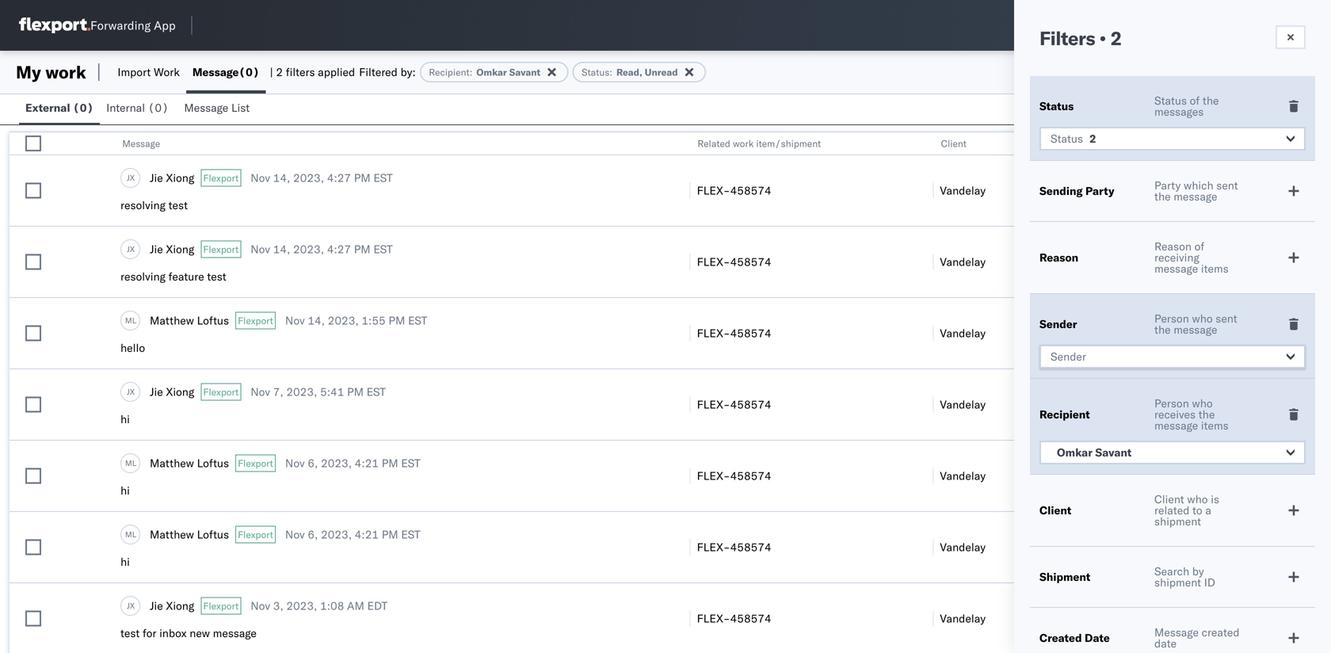Task type: vqa. For each thing, say whether or not it's contained in the screenshot.
2130384
no



Task type: locate. For each thing, give the bounding box(es) containing it.
message down the actions
[[1174, 189, 1218, 203]]

5 flex- from the top
[[697, 469, 730, 483]]

work for my
[[45, 61, 86, 83]]

of for receiving
[[1195, 239, 1205, 253]]

of down the party which sent the message
[[1195, 239, 1205, 253]]

1 458574 from the top
[[730, 183, 772, 197]]

0 horizontal spatial reason
[[1040, 250, 1079, 264]]

x down hello
[[130, 387, 135, 396]]

flexport
[[203, 172, 239, 184], [203, 243, 239, 255], [238, 315, 273, 327], [203, 386, 239, 398], [238, 457, 273, 469], [238, 529, 273, 540], [203, 600, 239, 612]]

3 matthew from the top
[[150, 527, 194, 541]]

forwarding app link
[[19, 17, 176, 33]]

1 loftus from the top
[[197, 313, 229, 327]]

2 vertical spatial hi
[[120, 555, 130, 569]]

messages
[[1155, 105, 1204, 118]]

flexport up the 7,
[[238, 315, 273, 327]]

4 resize handle column header from the left
[[1157, 132, 1176, 653]]

(0) inside button
[[148, 101, 169, 115]]

nov 6, 2023, 4:21 pm est up am
[[285, 527, 421, 541]]

1 horizontal spatial 2
[[1090, 132, 1097, 145]]

0 horizontal spatial work
[[45, 61, 86, 83]]

3 j x from the top
[[127, 387, 135, 396]]

0 vertical spatial savant
[[509, 66, 541, 78]]

recipient right by:
[[429, 66, 470, 78]]

filters • 2
[[1040, 26, 1122, 50]]

of inside reason of receiving message items
[[1195, 239, 1205, 253]]

: for status
[[610, 66, 613, 78]]

0 vertical spatial test
[[169, 198, 188, 212]]

1 matthew from the top
[[150, 313, 194, 327]]

j for for
[[127, 601, 130, 610]]

who up 'sender' button
[[1192, 311, 1213, 325]]

0 vertical spatial matthew
[[150, 313, 194, 327]]

2 flex- from the top
[[697, 255, 730, 269]]

0 horizontal spatial 2
[[276, 65, 283, 79]]

status up sending
[[1051, 132, 1083, 145]]

0 vertical spatial m
[[125, 315, 132, 325]]

work up external (0)
[[45, 61, 86, 83]]

resolving feature test
[[120, 269, 226, 283]]

0 vertical spatial 4:21
[[355, 456, 379, 470]]

0 vertical spatial items
[[1201, 262, 1229, 275]]

person for person who receives the message items
[[1155, 396, 1189, 410]]

2 vertical spatial test
[[120, 626, 140, 640]]

message for message created date
[[1155, 625, 1199, 639]]

2 vertical spatial 14,
[[308, 313, 325, 327]]

status for status
[[1040, 99, 1074, 113]]

omkar savant button
[[1040, 441, 1306, 464]]

1 resize handle column header from the left
[[63, 132, 82, 653]]

jie xiong
[[150, 171, 194, 185], [150, 242, 194, 256], [150, 385, 194, 399], [150, 599, 194, 613]]

1 xiong from the top
[[166, 171, 194, 185]]

resolving left feature
[[120, 269, 166, 283]]

1 4:21 from the top
[[355, 456, 379, 470]]

2 vandelay from the top
[[940, 255, 986, 269]]

0 vertical spatial work
[[45, 61, 86, 83]]

0 vertical spatial l
[[132, 315, 136, 325]]

1 vertical spatial l
[[132, 458, 136, 468]]

reason for reason
[[1040, 250, 1079, 264]]

0 vertical spatial 6,
[[308, 456, 318, 470]]

1 vertical spatial nov 14, 2023, 4:27 pm est
[[251, 242, 393, 256]]

resolving for resolving test
[[120, 198, 166, 212]]

1 horizontal spatial recipient
[[1040, 407, 1090, 421]]

party left which
[[1155, 178, 1181, 192]]

message inside button
[[184, 101, 228, 115]]

test up resolving feature test
[[169, 198, 188, 212]]

1 flex- 458574 from the top
[[697, 183, 772, 197]]

resize handle column header for client
[[1157, 132, 1176, 653]]

jie
[[150, 171, 163, 185], [150, 242, 163, 256], [150, 385, 163, 399], [150, 599, 163, 613]]

who left is
[[1187, 492, 1208, 506]]

1 vertical spatial 6,
[[308, 527, 318, 541]]

flexport left the 7,
[[203, 386, 239, 398]]

3 m from the top
[[125, 529, 132, 539]]

1 j x from the top
[[127, 173, 135, 182]]

actions
[[1184, 137, 1217, 149]]

loftus
[[197, 313, 229, 327], [197, 456, 229, 470], [197, 527, 229, 541]]

0 vertical spatial who
[[1192, 311, 1213, 325]]

(0) for message (0)
[[239, 65, 259, 79]]

nov 6, 2023, 4:21 pm est down 5:41
[[285, 456, 421, 470]]

4 jie from the top
[[150, 599, 163, 613]]

person up 'sender' button
[[1155, 311, 1189, 325]]

filtered
[[359, 65, 398, 79]]

2 l from the top
[[132, 458, 136, 468]]

1 m from the top
[[125, 315, 132, 325]]

2 shipment from the top
[[1155, 575, 1202, 589]]

resolving up resolving feature test
[[120, 198, 166, 212]]

client
[[941, 137, 967, 149], [1155, 492, 1185, 506], [1040, 503, 1072, 517]]

14,
[[273, 171, 290, 185], [273, 242, 290, 256], [308, 313, 325, 327]]

jie for for
[[150, 599, 163, 613]]

test left "for"
[[120, 626, 140, 640]]

1 horizontal spatial reason
[[1155, 239, 1192, 253]]

who inside person who sent the message
[[1192, 311, 1213, 325]]

is
[[1211, 492, 1220, 506]]

0 vertical spatial 4:27
[[327, 171, 351, 185]]

6 flex- from the top
[[697, 540, 730, 554]]

1 4:27 from the top
[[327, 171, 351, 185]]

: right by:
[[470, 66, 473, 78]]

x up test for inbox new message
[[130, 601, 135, 610]]

1 vertical spatial nov 6, 2023, 4:21 pm est
[[285, 527, 421, 541]]

0 vertical spatial of
[[1190, 94, 1200, 107]]

1 vertical spatial loftus
[[197, 456, 229, 470]]

2 resize handle column header from the left
[[671, 132, 690, 653]]

shipment left the a on the right of the page
[[1155, 514, 1202, 528]]

1 shipment from the top
[[1155, 514, 1202, 528]]

2 resolving from the top
[[120, 269, 166, 283]]

items
[[1201, 262, 1229, 275], [1201, 418, 1229, 432]]

1 vertical spatial m
[[125, 458, 132, 468]]

the inside the party which sent the message
[[1155, 189, 1171, 203]]

0 vertical spatial hi
[[120, 412, 130, 426]]

shipment inside client who is related to a shipment
[[1155, 514, 1202, 528]]

party
[[1155, 178, 1181, 192], [1086, 184, 1115, 198]]

1 horizontal spatial test
[[169, 198, 188, 212]]

resize handle column header
[[63, 132, 82, 653], [671, 132, 690, 653], [914, 132, 933, 653], [1157, 132, 1176, 653], [1303, 132, 1322, 653]]

status up status 2
[[1040, 99, 1074, 113]]

sending
[[1040, 184, 1083, 198]]

j x down hello
[[127, 387, 135, 396]]

2 : from the left
[[610, 66, 613, 78]]

items right receives
[[1201, 418, 1229, 432]]

1 horizontal spatial omkar
[[1057, 445, 1093, 459]]

message
[[1174, 189, 1218, 203], [1155, 262, 1198, 275], [1174, 323, 1218, 336], [1155, 418, 1198, 432], [213, 626, 257, 640]]

3 hi from the top
[[120, 555, 130, 569]]

matthew loftus
[[150, 313, 229, 327], [150, 456, 229, 470], [150, 527, 229, 541]]

3 l from the top
[[132, 529, 136, 539]]

person inside person who sent the message
[[1155, 311, 1189, 325]]

2023,
[[293, 171, 324, 185], [293, 242, 324, 256], [328, 313, 359, 327], [286, 385, 317, 399], [321, 456, 352, 470], [321, 527, 352, 541], [286, 599, 317, 613]]

1 horizontal spatial party
[[1155, 178, 1181, 192]]

omkar inside button
[[1057, 445, 1093, 459]]

of up the actions
[[1190, 94, 1200, 107]]

savant inside button
[[1096, 445, 1132, 459]]

message up person who sent the message
[[1155, 262, 1198, 275]]

the inside person who receives the message items
[[1199, 407, 1215, 421]]

message inside person who receives the message items
[[1155, 418, 1198, 432]]

3 resize handle column header from the left
[[914, 132, 933, 653]]

shipment
[[1155, 514, 1202, 528], [1155, 575, 1202, 589]]

j down resolving test
[[127, 244, 130, 254]]

0 horizontal spatial :
[[470, 66, 473, 78]]

who for receives
[[1192, 396, 1213, 410]]

x
[[130, 173, 135, 182], [130, 244, 135, 254], [130, 387, 135, 396], [130, 601, 135, 610]]

2 jie from the top
[[150, 242, 163, 256]]

1 vertical spatial sent
[[1216, 311, 1238, 325]]

item/shipment
[[757, 137, 821, 149]]

0 horizontal spatial (0)
[[73, 101, 94, 115]]

reason
[[1155, 239, 1192, 253], [1040, 250, 1079, 264]]

the inside person who sent the message
[[1155, 323, 1171, 336]]

work right 'related' on the top right
[[733, 137, 754, 149]]

j x up resolving test
[[127, 173, 135, 182]]

message for recipient
[[1155, 418, 1198, 432]]

2 vertical spatial loftus
[[197, 527, 229, 541]]

related
[[698, 137, 731, 149]]

1 vertical spatial m l
[[125, 458, 136, 468]]

status
[[582, 66, 610, 78], [1155, 94, 1187, 107], [1040, 99, 1074, 113], [1051, 132, 1083, 145]]

j down hello
[[127, 387, 130, 396]]

xiong for feature
[[166, 242, 194, 256]]

0 vertical spatial matthew loftus
[[150, 313, 229, 327]]

6,
[[308, 456, 318, 470], [308, 527, 318, 541]]

1 jie from the top
[[150, 171, 163, 185]]

1 horizontal spatial work
[[733, 137, 754, 149]]

0 horizontal spatial party
[[1086, 184, 1115, 198]]

2 right • in the top of the page
[[1111, 26, 1122, 50]]

1 nov 14, 2023, 4:27 pm est from the top
[[251, 171, 393, 185]]

person who receives the message items
[[1155, 396, 1229, 432]]

m l
[[125, 315, 136, 325], [125, 458, 136, 468], [125, 529, 136, 539]]

|
[[270, 65, 273, 79]]

2 vertical spatial who
[[1187, 492, 1208, 506]]

the for person who receives the message items
[[1199, 407, 1215, 421]]

1 vertical spatial recipient
[[1040, 407, 1090, 421]]

1 vertical spatial person
[[1155, 396, 1189, 410]]

2 right |
[[276, 65, 283, 79]]

applied
[[318, 65, 355, 79]]

message up 'message list'
[[192, 65, 239, 79]]

2 items from the top
[[1201, 418, 1229, 432]]

status for status : read, unread
[[582, 66, 610, 78]]

by
[[1193, 564, 1204, 578]]

inbox
[[159, 626, 187, 640]]

(0) right internal
[[148, 101, 169, 115]]

0 horizontal spatial savant
[[509, 66, 541, 78]]

2 vertical spatial l
[[132, 529, 136, 539]]

sender
[[1040, 317, 1077, 331], [1051, 349, 1086, 363]]

receives
[[1155, 407, 1196, 421]]

2 horizontal spatial test
[[207, 269, 226, 283]]

sending party
[[1040, 184, 1115, 198]]

message inside person who sent the message
[[1174, 323, 1218, 336]]

of inside status of the messages
[[1190, 94, 1200, 107]]

1 person from the top
[[1155, 311, 1189, 325]]

2 hi from the top
[[120, 483, 130, 497]]

1 flex- from the top
[[697, 183, 730, 197]]

1 vertical spatial 4:27
[[327, 242, 351, 256]]

1 vertical spatial sender
[[1051, 349, 1086, 363]]

(0) left |
[[239, 65, 259, 79]]

person down 'sender' button
[[1155, 396, 1189, 410]]

0 vertical spatial loftus
[[197, 313, 229, 327]]

1 vertical spatial resolving
[[120, 269, 166, 283]]

6 vandelay from the top
[[940, 540, 986, 554]]

3 matthew loftus from the top
[[150, 527, 229, 541]]

(0) inside button
[[73, 101, 94, 115]]

reason inside reason of receiving message items
[[1155, 239, 1192, 253]]

:
[[470, 66, 473, 78], [610, 66, 613, 78]]

4:27 for test
[[327, 242, 351, 256]]

0 vertical spatial sent
[[1217, 178, 1238, 192]]

person
[[1155, 311, 1189, 325], [1155, 396, 1189, 410]]

2 jie xiong from the top
[[150, 242, 194, 256]]

0 vertical spatial 14,
[[273, 171, 290, 185]]

0 vertical spatial m l
[[125, 315, 136, 325]]

1 vertical spatial items
[[1201, 418, 1229, 432]]

who
[[1192, 311, 1213, 325], [1192, 396, 1213, 410], [1187, 492, 1208, 506]]

0 vertical spatial person
[[1155, 311, 1189, 325]]

2 x from the top
[[130, 244, 135, 254]]

message for message (0)
[[192, 65, 239, 79]]

party right sending
[[1086, 184, 1115, 198]]

jie xiong for test
[[150, 171, 194, 185]]

1 vertical spatial hi
[[120, 483, 130, 497]]

1 vertical spatial matthew
[[150, 456, 194, 470]]

2 vertical spatial matthew loftus
[[150, 527, 229, 541]]

5 flex- 458574 from the top
[[697, 469, 772, 483]]

3 458574 from the top
[[730, 326, 772, 340]]

message inside the party which sent the message
[[1174, 189, 1218, 203]]

status left read,
[[582, 66, 610, 78]]

the
[[1203, 94, 1219, 107], [1155, 189, 1171, 203], [1155, 323, 1171, 336], [1199, 407, 1215, 421]]

None checkbox
[[25, 254, 41, 270], [25, 468, 41, 484], [25, 254, 41, 270], [25, 468, 41, 484]]

2 vertical spatial m
[[125, 529, 132, 539]]

the up the actions
[[1203, 94, 1219, 107]]

work
[[45, 61, 86, 83], [733, 137, 754, 149]]

who down 'sender' button
[[1192, 396, 1213, 410]]

who inside client who is related to a shipment
[[1187, 492, 1208, 506]]

4 458574 from the top
[[730, 397, 772, 411]]

1 vertical spatial of
[[1195, 239, 1205, 253]]

message down "internal (0)" button at the top of page
[[122, 137, 160, 149]]

5 458574 from the top
[[730, 469, 772, 483]]

: for recipient
[[470, 66, 473, 78]]

4 xiong from the top
[[166, 599, 194, 613]]

6, down nov 7, 2023, 5:41 pm est
[[308, 456, 318, 470]]

import work button
[[111, 51, 186, 94]]

3 xiong from the top
[[166, 385, 194, 399]]

2 horizontal spatial (0)
[[239, 65, 259, 79]]

1:08
[[320, 599, 344, 613]]

0 vertical spatial resolving
[[120, 198, 166, 212]]

2 person from the top
[[1155, 396, 1189, 410]]

4 vandelay from the top
[[940, 397, 986, 411]]

1 jie xiong from the top
[[150, 171, 194, 185]]

j x up test for inbox new message
[[127, 601, 135, 610]]

message left list on the top left of the page
[[184, 101, 228, 115]]

j up test for inbox new message
[[127, 601, 130, 610]]

2 j x from the top
[[127, 244, 135, 254]]

test right feature
[[207, 269, 226, 283]]

1 : from the left
[[470, 66, 473, 78]]

1 vertical spatial 2
[[276, 65, 283, 79]]

1 resolving from the top
[[120, 198, 166, 212]]

message inside message created date
[[1155, 625, 1199, 639]]

resolving
[[120, 198, 166, 212], [120, 269, 166, 283]]

resize handle column header for message
[[671, 132, 690, 653]]

2 vertical spatial matthew
[[150, 527, 194, 541]]

(0) for internal (0)
[[148, 101, 169, 115]]

1 matthew loftus from the top
[[150, 313, 229, 327]]

2 j from the top
[[127, 244, 130, 254]]

sent up 'sender' button
[[1216, 311, 1238, 325]]

message for message list
[[184, 101, 228, 115]]

2 horizontal spatial 2
[[1111, 26, 1122, 50]]

4 x from the top
[[130, 601, 135, 610]]

1 j from the top
[[127, 173, 130, 182]]

status up the actions
[[1155, 94, 1187, 107]]

person inside person who receives the message items
[[1155, 396, 1189, 410]]

sent inside the party which sent the message
[[1217, 178, 1238, 192]]

(0) right external
[[73, 101, 94, 115]]

1 horizontal spatial (0)
[[148, 101, 169, 115]]

sent
[[1217, 178, 1238, 192], [1216, 311, 1238, 325]]

the right receives
[[1199, 407, 1215, 421]]

1 vertical spatial 4:21
[[355, 527, 379, 541]]

1 vertical spatial matthew loftus
[[150, 456, 229, 470]]

1 horizontal spatial :
[[610, 66, 613, 78]]

1 vertical spatial savant
[[1096, 445, 1132, 459]]

edt
[[367, 599, 388, 613]]

None checkbox
[[25, 136, 41, 151], [25, 183, 41, 199], [25, 325, 41, 341], [25, 397, 41, 412], [25, 539, 41, 555], [25, 611, 41, 626], [25, 136, 41, 151], [25, 183, 41, 199], [25, 325, 41, 341], [25, 397, 41, 412], [25, 539, 41, 555], [25, 611, 41, 626]]

Search Shipments (/) text field
[[1028, 13, 1181, 37]]

message list button
[[178, 94, 259, 124]]

4 jie xiong from the top
[[150, 599, 194, 613]]

2 4:27 from the top
[[327, 242, 351, 256]]

who inside person who receives the message items
[[1192, 396, 1213, 410]]

2 flex- 458574 from the top
[[697, 255, 772, 269]]

forwarding app
[[90, 18, 176, 33]]

reason for reason of receiving message items
[[1155, 239, 1192, 253]]

7 vandelay from the top
[[940, 611, 986, 625]]

0 vertical spatial nov 14, 2023, 4:27 pm est
[[251, 171, 393, 185]]

pm
[[354, 171, 371, 185], [354, 242, 371, 256], [389, 313, 405, 327], [347, 385, 364, 399], [382, 456, 398, 470], [382, 527, 398, 541]]

items inside person who receives the message items
[[1201, 418, 1229, 432]]

7 flex- 458574 from the top
[[697, 611, 772, 625]]

the up 'sender' button
[[1155, 323, 1171, 336]]

sent for person who sent the message
[[1216, 311, 1238, 325]]

nov
[[251, 171, 270, 185], [251, 242, 270, 256], [285, 313, 305, 327], [251, 385, 270, 399], [285, 456, 305, 470], [285, 527, 305, 541], [251, 599, 270, 613]]

status for status 2
[[1051, 132, 1083, 145]]

id
[[1204, 575, 1216, 589]]

1 vertical spatial work
[[733, 137, 754, 149]]

reason down the party which sent the message
[[1155, 239, 1192, 253]]

2 loftus from the top
[[197, 456, 229, 470]]

0 horizontal spatial recipient
[[429, 66, 470, 78]]

j x down resolving test
[[127, 244, 135, 254]]

j for feature
[[127, 244, 130, 254]]

2 up sending party
[[1090, 132, 1097, 145]]

2 nov 6, 2023, 4:21 pm est from the top
[[285, 527, 421, 541]]

message left created
[[1155, 625, 1199, 639]]

external (0)
[[25, 101, 94, 115]]

2 vertical spatial 2
[[1090, 132, 1097, 145]]

0 vertical spatial nov 6, 2023, 4:21 pm est
[[285, 456, 421, 470]]

4 j from the top
[[127, 601, 130, 610]]

0 vertical spatial omkar
[[477, 66, 507, 78]]

status inside status of the messages
[[1155, 94, 1187, 107]]

2 horizontal spatial client
[[1155, 492, 1185, 506]]

matthew
[[150, 313, 194, 327], [150, 456, 194, 470], [150, 527, 194, 541]]

the left which
[[1155, 189, 1171, 203]]

sender button
[[1040, 345, 1306, 369]]

recipient up the omkar savant
[[1040, 407, 1090, 421]]

jie for feature
[[150, 242, 163, 256]]

2 vertical spatial m l
[[125, 529, 136, 539]]

1 x from the top
[[130, 173, 135, 182]]

shipment left id
[[1155, 575, 1202, 589]]

sent inside person who sent the message
[[1216, 311, 1238, 325]]

1 horizontal spatial savant
[[1096, 445, 1132, 459]]

2 nov 14, 2023, 4:27 pm est from the top
[[251, 242, 393, 256]]

reason down sending
[[1040, 250, 1079, 264]]

xiong
[[166, 171, 194, 185], [166, 242, 194, 256], [166, 385, 194, 399], [166, 599, 194, 613]]

hi
[[120, 412, 130, 426], [120, 483, 130, 497], [120, 555, 130, 569]]

1 vertical spatial 14,
[[273, 242, 290, 256]]

flexport up new
[[203, 600, 239, 612]]

of
[[1190, 94, 1200, 107], [1195, 239, 1205, 253]]

message
[[192, 65, 239, 79], [184, 101, 228, 115], [122, 137, 160, 149], [1155, 625, 1199, 639]]

1 vertical spatial omkar
[[1057, 445, 1093, 459]]

x up resolving test
[[130, 173, 135, 182]]

4 j x from the top
[[127, 601, 135, 610]]

1 vertical spatial shipment
[[1155, 575, 1202, 589]]

l
[[132, 315, 136, 325], [132, 458, 136, 468], [132, 529, 136, 539]]

1 vertical spatial who
[[1192, 396, 1213, 410]]

2 458574 from the top
[[730, 255, 772, 269]]

omkar
[[477, 66, 507, 78], [1057, 445, 1093, 459]]

the for party which sent the message
[[1155, 189, 1171, 203]]

nov 6, 2023, 4:21 pm est
[[285, 456, 421, 470], [285, 527, 421, 541]]

message up the omkar savant button
[[1155, 418, 1198, 432]]

test
[[169, 198, 188, 212], [207, 269, 226, 283], [120, 626, 140, 640]]

1 items from the top
[[1201, 262, 1229, 275]]

| 2 filters applied filtered by:
[[270, 65, 416, 79]]

: left read,
[[610, 66, 613, 78]]

person for person who sent the message
[[1155, 311, 1189, 325]]

sent right which
[[1217, 178, 1238, 192]]

(0)
[[239, 65, 259, 79], [73, 101, 94, 115], [148, 101, 169, 115]]

1 vandelay from the top
[[940, 183, 986, 197]]

vandelay
[[940, 183, 986, 197], [940, 255, 986, 269], [940, 326, 986, 340], [940, 397, 986, 411], [940, 469, 986, 483], [940, 540, 986, 554], [940, 611, 986, 625]]

0 vertical spatial recipient
[[429, 66, 470, 78]]

j up resolving test
[[127, 173, 130, 182]]

5 resize handle column header from the left
[[1303, 132, 1322, 653]]

items right receiving
[[1201, 262, 1229, 275]]

7 flex- from the top
[[697, 611, 730, 625]]

flexport down message list button
[[203, 172, 239, 184]]

3 jie from the top
[[150, 385, 163, 399]]

2 xiong from the top
[[166, 242, 194, 256]]

who for sent
[[1192, 311, 1213, 325]]

7,
[[273, 385, 283, 399]]

recipient
[[429, 66, 470, 78], [1040, 407, 1090, 421]]

6, up nov 3, 2023, 1:08 am edt
[[308, 527, 318, 541]]

client inside client who is related to a shipment
[[1155, 492, 1185, 506]]

j x
[[127, 173, 135, 182], [127, 244, 135, 254], [127, 387, 135, 396], [127, 601, 135, 610]]

x down resolving test
[[130, 244, 135, 254]]

0 vertical spatial shipment
[[1155, 514, 1202, 528]]

message up 'sender' button
[[1174, 323, 1218, 336]]

2 m from the top
[[125, 458, 132, 468]]

resize handle column header for related work item/shipment
[[914, 132, 933, 653]]



Task type: describe. For each thing, give the bounding box(es) containing it.
message (0)
[[192, 65, 259, 79]]

3 loftus from the top
[[197, 527, 229, 541]]

related work item/shipment
[[698, 137, 821, 149]]

1:55
[[362, 313, 386, 327]]

party which sent the message
[[1155, 178, 1238, 203]]

internal
[[106, 101, 145, 115]]

date
[[1085, 631, 1110, 645]]

1 l from the top
[[132, 315, 136, 325]]

2 matthew from the top
[[150, 456, 194, 470]]

resolving for resolving feature test
[[120, 269, 166, 283]]

related
[[1155, 503, 1190, 517]]

2 for status 2
[[1090, 132, 1097, 145]]

1 vertical spatial test
[[207, 269, 226, 283]]

read,
[[617, 66, 643, 78]]

message inside reason of receiving message items
[[1155, 262, 1198, 275]]

2 m l from the top
[[125, 458, 136, 468]]

x for test
[[130, 173, 135, 182]]

•
[[1100, 26, 1106, 50]]

3 vandelay from the top
[[940, 326, 986, 340]]

recipient for recipient
[[1040, 407, 1090, 421]]

1 hi from the top
[[120, 412, 130, 426]]

0 horizontal spatial omkar
[[477, 66, 507, 78]]

3 flex- 458574 from the top
[[697, 326, 772, 340]]

status : read, unread
[[582, 66, 678, 78]]

import
[[118, 65, 151, 79]]

j x for for
[[127, 601, 135, 610]]

recipient for recipient : omkar savant
[[429, 66, 470, 78]]

7 458574 from the top
[[730, 611, 772, 625]]

flexport down the 7,
[[238, 457, 273, 469]]

nov 14, 2023, 1:55 pm est
[[285, 313, 427, 327]]

created
[[1202, 625, 1240, 639]]

import work
[[118, 65, 180, 79]]

omkar savant
[[1057, 445, 1132, 459]]

nov 14, 2023, 4:27 pm est for test
[[251, 242, 393, 256]]

6 458574 from the top
[[730, 540, 772, 554]]

message right new
[[213, 626, 257, 640]]

hello
[[120, 341, 145, 355]]

resize handle column header for actions
[[1303, 132, 1322, 653]]

4 flex- from the top
[[697, 397, 730, 411]]

for
[[143, 626, 156, 640]]

external
[[25, 101, 70, 115]]

1 horizontal spatial client
[[1040, 503, 1072, 517]]

receiving
[[1155, 250, 1200, 264]]

the for person who sent the message
[[1155, 323, 1171, 336]]

0 vertical spatial sender
[[1040, 317, 1077, 331]]

message for sender
[[1174, 323, 1218, 336]]

flexport up 3,
[[238, 529, 273, 540]]

message list
[[184, 101, 250, 115]]

work
[[154, 65, 180, 79]]

5:41
[[320, 385, 344, 399]]

recipient : omkar savant
[[429, 66, 541, 78]]

3 jie xiong from the top
[[150, 385, 194, 399]]

to
[[1193, 503, 1203, 517]]

party inside the party which sent the message
[[1155, 178, 1181, 192]]

created date
[[1040, 631, 1110, 645]]

who for is
[[1187, 492, 1208, 506]]

shipment
[[1040, 570, 1091, 584]]

2 for | 2 filters applied filtered by:
[[276, 65, 283, 79]]

3 m l from the top
[[125, 529, 136, 539]]

1 m l from the top
[[125, 315, 136, 325]]

0 horizontal spatial client
[[941, 137, 967, 149]]

j for test
[[127, 173, 130, 182]]

5 vandelay from the top
[[940, 469, 986, 483]]

my work
[[16, 61, 86, 83]]

client who is related to a shipment
[[1155, 492, 1220, 528]]

status 2
[[1051, 132, 1097, 145]]

0 vertical spatial 2
[[1111, 26, 1122, 50]]

status of the messages
[[1155, 94, 1219, 118]]

reason of receiving message items
[[1155, 239, 1229, 275]]

feature
[[169, 269, 204, 283]]

forwarding
[[90, 18, 151, 33]]

by:
[[401, 65, 416, 79]]

created
[[1040, 631, 1082, 645]]

work for related
[[733, 137, 754, 149]]

xiong for for
[[166, 599, 194, 613]]

message created date
[[1155, 625, 1240, 650]]

x for feature
[[130, 244, 135, 254]]

sender inside button
[[1051, 349, 1086, 363]]

3 x from the top
[[130, 387, 135, 396]]

items inside reason of receiving message items
[[1201, 262, 1229, 275]]

shipment inside search by shipment id
[[1155, 575, 1202, 589]]

1 nov 6, 2023, 4:21 pm est from the top
[[285, 456, 421, 470]]

flexport. image
[[19, 17, 90, 33]]

person who sent the message
[[1155, 311, 1238, 336]]

filters
[[286, 65, 315, 79]]

3,
[[273, 599, 283, 613]]

search
[[1155, 564, 1190, 578]]

status for status of the messages
[[1155, 94, 1187, 107]]

xiong for test
[[166, 171, 194, 185]]

the inside status of the messages
[[1203, 94, 1219, 107]]

0 horizontal spatial test
[[120, 626, 140, 640]]

app
[[154, 18, 176, 33]]

a
[[1206, 503, 1212, 517]]

j x for test
[[127, 173, 135, 182]]

4:27 for resolving test
[[327, 171, 351, 185]]

date
[[1155, 636, 1177, 650]]

jie xiong for feature
[[150, 242, 194, 256]]

2 6, from the top
[[308, 527, 318, 541]]

2 matthew loftus from the top
[[150, 456, 229, 470]]

1 6, from the top
[[308, 456, 318, 470]]

internal (0) button
[[100, 94, 178, 124]]

nov 14, 2023, 4:27 pm est for resolving test
[[251, 171, 393, 185]]

jie xiong for for
[[150, 599, 194, 613]]

unread
[[645, 66, 678, 78]]

14, for resolving test
[[273, 171, 290, 185]]

14, for test
[[273, 242, 290, 256]]

resolving test
[[120, 198, 188, 212]]

2 4:21 from the top
[[355, 527, 379, 541]]

j x for feature
[[127, 244, 135, 254]]

message for message
[[122, 137, 160, 149]]

3 j from the top
[[127, 387, 130, 396]]

(0) for external (0)
[[73, 101, 94, 115]]

am
[[347, 599, 364, 613]]

which
[[1184, 178, 1214, 192]]

x for for
[[130, 601, 135, 610]]

filters
[[1040, 26, 1095, 50]]

nov 3, 2023, 1:08 am edt
[[251, 599, 388, 613]]

jie for test
[[150, 171, 163, 185]]

6 flex- 458574 from the top
[[697, 540, 772, 554]]

my
[[16, 61, 41, 83]]

sent for party which sent the message
[[1217, 178, 1238, 192]]

nov 7, 2023, 5:41 pm est
[[251, 385, 386, 399]]

of for the
[[1190, 94, 1200, 107]]

flexport up feature
[[203, 243, 239, 255]]

4 flex- 458574 from the top
[[697, 397, 772, 411]]

new
[[190, 626, 210, 640]]

list
[[231, 101, 250, 115]]

search by shipment id
[[1155, 564, 1216, 589]]

internal (0)
[[106, 101, 169, 115]]

test for inbox new message
[[120, 626, 257, 640]]

external (0) button
[[19, 94, 100, 124]]

message for sending party
[[1174, 189, 1218, 203]]

3 flex- from the top
[[697, 326, 730, 340]]



